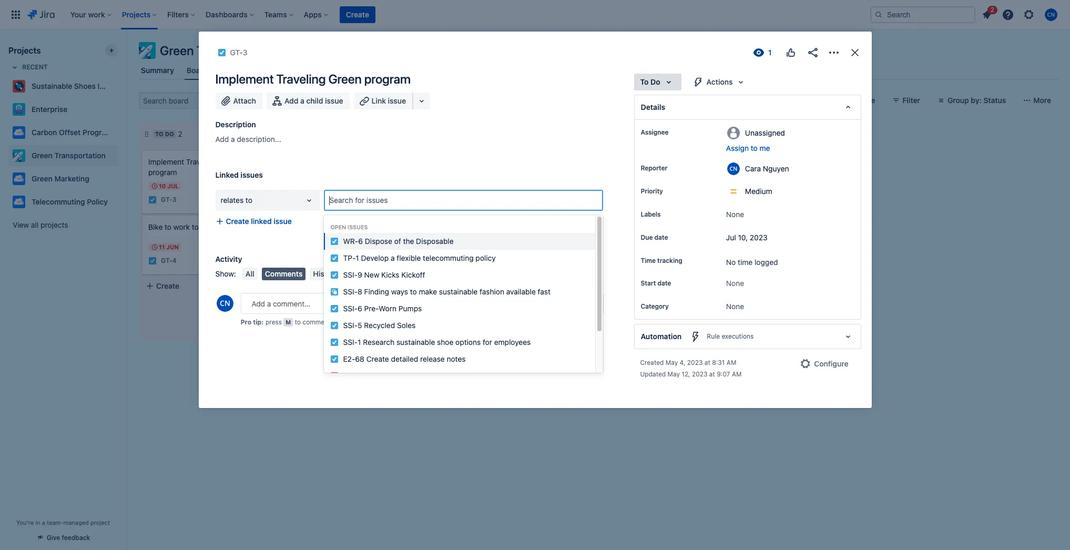 Task type: locate. For each thing, give the bounding box(es) containing it.
issues inside tab list
[[400, 66, 422, 75]]

green inside green marketing link
[[32, 174, 53, 183]]

0 vertical spatial 6
[[358, 237, 363, 246]]

1 vertical spatial implement
[[148, 157, 184, 166]]

add inside button
[[285, 96, 299, 105]]

0 horizontal spatial for
[[355, 196, 365, 205]]

5 for ssi-
[[358, 321, 362, 330]]

jul for program
[[167, 183, 179, 189]]

3 none from the top
[[727, 302, 745, 311]]

0 horizontal spatial add
[[215, 135, 229, 144]]

5 down the 14 jul
[[321, 297, 325, 305]]

task image down 14 july 2023 icon
[[297, 297, 305, 306]]

category
[[641, 303, 669, 311]]

close image
[[849, 46, 862, 59]]

may left 4, on the bottom of the page
[[666, 359, 678, 367]]

calendar link
[[243, 61, 279, 80]]

0 vertical spatial implement
[[215, 72, 274, 86]]

gt- down the 11 jun
[[161, 257, 172, 265]]

gt-3 for the top gt-3 link
[[230, 48, 247, 57]]

to down search board text field
[[155, 130, 164, 137]]

green transportation down offset on the left top of page
[[32, 151, 106, 160]]

do inside dropdown button
[[651, 77, 661, 86]]

/
[[316, 316, 318, 325]]

project
[[90, 519, 110, 526]]

to for assign
[[751, 144, 758, 153]]

e2- for 68
[[343, 354, 355, 363]]

make
[[419, 287, 437, 296]]

1 none from the top
[[727, 210, 745, 219]]

0 horizontal spatial 2
[[178, 129, 183, 138]]

green up linked on the top left of the page
[[219, 157, 239, 166]]

2 vertical spatial 2023
[[692, 371, 708, 378]]

0 vertical spatial may
[[317, 197, 330, 204]]

2 ssi- from the top
[[343, 287, 358, 296]]

jul inside implement traveling green program dialog
[[727, 233, 736, 242]]

task image left "gt-4" link
[[148, 257, 157, 265]]

add for add a child issue
[[285, 96, 299, 105]]

develop
[[361, 253, 389, 262]]

gt-5
[[309, 297, 325, 305]]

shoes
[[74, 82, 96, 90]]

to inside dropdown button
[[641, 77, 649, 86]]

gt- down the 26 may
[[309, 213, 321, 221]]

disposable
[[416, 237, 454, 246]]

kicks
[[382, 270, 400, 279]]

implement inside dialog
[[215, 72, 274, 86]]

gt-3 link
[[230, 46, 247, 59], [161, 195, 177, 204]]

created
[[641, 359, 664, 367]]

0 horizontal spatial to
[[155, 130, 164, 137]]

issues
[[241, 170, 263, 179], [367, 196, 388, 205]]

0 vertical spatial green transportation
[[160, 43, 278, 58]]

implement traveling green program up add a child issue
[[215, 72, 411, 86]]

1 inside button
[[318, 231, 322, 240]]

0 horizontal spatial issues
[[241, 170, 263, 179]]

gt-3 link down 10 jul
[[161, 195, 177, 204]]

0 vertical spatial the
[[403, 237, 414, 246]]

gt-3 down 10 jul
[[161, 196, 177, 204]]

ways
[[391, 287, 408, 296]]

rule executions
[[707, 333, 754, 341]]

the right of
[[403, 237, 414, 246]]

search image
[[875, 10, 883, 19]]

1 vertical spatial jul
[[727, 233, 736, 242]]

description...
[[237, 135, 281, 144]]

2 vertical spatial jul
[[316, 282, 327, 289]]

gt- down the 14 jul
[[309, 297, 321, 305]]

0 vertical spatial 3
[[243, 48, 247, 57]]

assign
[[727, 144, 749, 153]]

ssi-
[[343, 270, 358, 279], [343, 287, 358, 296], [343, 304, 358, 313], [343, 321, 358, 330], [343, 338, 358, 347]]

a
[[300, 96, 305, 105], [231, 135, 235, 144], [391, 253, 395, 262], [42, 519, 45, 526]]

get out the car
[[297, 261, 350, 270]]

to do button
[[634, 74, 682, 90]]

1 vertical spatial the
[[325, 261, 336, 270]]

tab list
[[133, 61, 1064, 80]]

gt- left copy link to issue image
[[230, 48, 243, 57]]

1 vertical spatial transportation
[[54, 151, 106, 160]]

nguyen
[[763, 164, 790, 173]]

1 vertical spatial green transportation
[[32, 151, 106, 160]]

1 right car
[[356, 253, 359, 262]]

issues up link web pages and more icon
[[400, 66, 422, 75]]

0 vertical spatial transportation
[[197, 43, 278, 58]]

green inside implement traveling green program dialog
[[329, 72, 362, 86]]

task image up list
[[218, 48, 226, 57]]

recycled
[[364, 321, 395, 330]]

date right start
[[658, 280, 671, 287]]

projects
[[8, 46, 41, 55]]

do down search board text field
[[165, 130, 174, 137]]

green inside green transportation link
[[32, 151, 53, 160]]

am right 8:31
[[727, 359, 737, 367]]

tariq douglas image
[[261, 92, 278, 109], [407, 210, 420, 223]]

none up 10,
[[727, 210, 745, 219]]

1 horizontal spatial program
[[364, 72, 411, 86]]

ssi- for 6
[[343, 304, 358, 313]]

for right search
[[355, 196, 365, 205]]

0 vertical spatial e2-
[[343, 354, 355, 363]]

1 for gt-
[[321, 213, 324, 221]]

task image left the gt-1 link
[[297, 213, 305, 221]]

green up summary
[[160, 43, 194, 58]]

no time logged
[[727, 258, 778, 267]]

1 horizontal spatial issue
[[325, 96, 343, 105]]

configure link
[[794, 356, 855, 373]]

0 horizontal spatial gt-3 link
[[161, 195, 177, 204]]

create inside primary element
[[346, 10, 369, 19]]

5 ssi- from the top
[[343, 338, 358, 347]]

0 vertical spatial task image
[[297, 213, 305, 221]]

jul left 10,
[[727, 233, 736, 242]]

program up link issue
[[364, 72, 411, 86]]

automation
[[641, 332, 682, 341]]

1 horizontal spatial green transportation
[[160, 43, 278, 58]]

3 ssi- from the top
[[343, 304, 358, 313]]

at left 9:07
[[710, 371, 715, 378]]

1 horizontal spatial medium image
[[396, 297, 404, 306]]

traveling up linked on the top left of the page
[[186, 157, 217, 166]]

issue right linked
[[274, 217, 292, 226]]

summary link
[[139, 61, 176, 80]]

5 left recycled
[[358, 321, 362, 330]]

the left car
[[325, 261, 336, 270]]

reporter pin to top. only you can see pinned fields. image
[[670, 164, 678, 173]]

implement up attach
[[215, 72, 274, 86]]

to right m
[[295, 318, 301, 326]]

0 vertical spatial none
[[727, 210, 745, 219]]

do for to do
[[651, 77, 661, 86]]

2 vertical spatial none
[[727, 302, 745, 311]]

cancel
[[573, 219, 597, 228]]

1 horizontal spatial do
[[651, 77, 661, 86]]

5 inside implement traveling green program dialog
[[358, 321, 362, 330]]

ssi- down 8
[[343, 304, 358, 313]]

ssi- down work
[[343, 287, 358, 296]]

to for to do 2
[[155, 130, 164, 137]]

may for 26
[[317, 197, 330, 204]]

issues inside implement traveling green program dialog
[[348, 224, 368, 230]]

1 vertical spatial e2-
[[343, 371, 355, 380]]

fashion
[[480, 287, 505, 296]]

1 horizontal spatial transportation
[[197, 43, 278, 58]]

task image up bike
[[148, 196, 157, 204]]

green up telecommuting
[[32, 174, 53, 183]]

0 horizontal spatial jul
[[167, 183, 179, 189]]

jul right 14
[[316, 282, 327, 289]]

1 horizontal spatial issues
[[367, 196, 388, 205]]

add a description...
[[215, 135, 281, 144]]

1 horizontal spatial create button
[[340, 6, 376, 23]]

task image for get out the car
[[297, 297, 305, 306]]

none for labels
[[727, 210, 745, 219]]

1 horizontal spatial to
[[641, 77, 649, 86]]

do up details
[[651, 77, 661, 86]]

green left pages link
[[329, 72, 362, 86]]

program inside dialog
[[364, 72, 411, 86]]

implement inside "implement traveling green program"
[[148, 157, 184, 166]]

none up executions
[[727, 302, 745, 311]]

0 vertical spatial 2
[[991, 6, 995, 13]]

12,
[[682, 371, 691, 378]]

1 up 68
[[358, 338, 361, 347]]

shoe
[[437, 338, 454, 347]]

0 horizontal spatial sustainable
[[397, 338, 435, 347]]

forms link
[[329, 61, 355, 80]]

at left 8:31
[[705, 359, 711, 367]]

6 down open issues
[[358, 237, 363, 246]]

gt-3 link up list
[[230, 46, 247, 59]]

0 horizontal spatial 5
[[321, 297, 325, 305]]

1 vertical spatial create button
[[139, 277, 281, 296]]

0 horizontal spatial traveling
[[186, 157, 217, 166]]

medium image down ways
[[396, 297, 404, 306]]

1 vertical spatial to
[[155, 130, 164, 137]]

history button
[[310, 268, 342, 280]]

0 vertical spatial task image
[[218, 48, 226, 57]]

time
[[641, 257, 656, 265]]

26 may 2023 image
[[299, 197, 307, 205], [299, 197, 307, 205]]

0 vertical spatial tariq douglas image
[[261, 92, 278, 109]]

may for created
[[666, 359, 678, 367]]

0 horizontal spatial do
[[165, 130, 174, 137]]

ssi- down car
[[343, 270, 358, 279]]

1 vertical spatial traveling
[[186, 157, 217, 166]]

0 horizontal spatial green transportation
[[32, 151, 106, 160]]

0 vertical spatial jul
[[167, 183, 179, 189]]

14 july 2023 image
[[299, 281, 307, 290]]

implement
[[215, 72, 274, 86], [148, 157, 184, 166]]

pages link
[[364, 61, 389, 80]]

0 vertical spatial gt-3
[[230, 48, 247, 57]]

4 ssi- from the top
[[343, 321, 358, 330]]

2023 right 4, on the bottom of the page
[[688, 359, 703, 367]]

e2- up 22 on the left bottom
[[343, 354, 355, 363]]

add
[[285, 96, 299, 105], [215, 135, 229, 144]]

may right 26 at the left of the page
[[317, 197, 330, 204]]

assign to me button
[[727, 143, 851, 154]]

recent
[[22, 63, 48, 71]]

cara
[[746, 164, 761, 173]]

26 may
[[307, 197, 330, 204]]

3 down 10 jul
[[172, 196, 177, 204]]

none for start date
[[727, 279, 745, 288]]

list
[[220, 66, 233, 75]]

jul right "10"
[[167, 183, 179, 189]]

team-
[[47, 519, 63, 526]]

pumps
[[399, 304, 422, 313]]

0 vertical spatial sustainable
[[439, 287, 478, 296]]

menu bar
[[240, 268, 385, 280]]

0 vertical spatial add
[[285, 96, 299, 105]]

Search field
[[871, 6, 976, 23]]

task image
[[297, 213, 305, 221], [148, 257, 157, 265], [297, 297, 305, 306]]

linked
[[251, 217, 272, 226]]

ssi- left recycled
[[343, 321, 358, 330]]

jul 10, 2023
[[727, 233, 768, 242]]

e2-
[[343, 354, 355, 363], [343, 371, 355, 380]]

0 vertical spatial program
[[364, 72, 411, 86]]

tariq douglas image right high image
[[407, 210, 420, 223]]

2 horizontal spatial jul
[[727, 233, 736, 242]]

to right bike
[[165, 223, 172, 232]]

gt- down 10 jul
[[161, 196, 172, 204]]

green inside "implement traveling green program"
[[219, 157, 239, 166]]

1 down the 26 may
[[321, 213, 324, 221]]

gt-3 up list
[[230, 48, 247, 57]]

program up "10"
[[148, 168, 177, 177]]

1 vertical spatial for
[[483, 338, 492, 347]]

22
[[355, 371, 364, 380]]

1 vertical spatial do
[[165, 130, 174, 137]]

1 vertical spatial date
[[658, 280, 671, 287]]

gt- for green
[[161, 196, 172, 204]]

implement traveling green program up 10 jul
[[148, 157, 239, 177]]

1 horizontal spatial issues
[[400, 66, 422, 75]]

to right ways
[[410, 287, 417, 296]]

traveling inside dialog
[[276, 72, 326, 86]]

task image
[[218, 48, 226, 57], [148, 196, 157, 204]]

10 july 2023 image
[[150, 182, 159, 190], [150, 182, 159, 190]]

1 vertical spatial 3
[[172, 196, 177, 204]]

vote options: no one has voted for this issue yet. image
[[785, 46, 797, 59]]

1 vertical spatial sustainable
[[397, 338, 435, 347]]

to inside button
[[751, 144, 758, 153]]

create button inside primary element
[[340, 6, 376, 23]]

automation element
[[634, 324, 862, 350]]

0 horizontal spatial issues
[[348, 224, 368, 230]]

1 for ssi-
[[358, 338, 361, 347]]

attach
[[233, 96, 256, 105]]

profile image of cara nguyen image
[[217, 295, 233, 312]]

for right options
[[483, 338, 492, 347]]

link issue button
[[354, 93, 414, 109]]

create
[[346, 10, 369, 19], [226, 217, 249, 226], [156, 281, 179, 290], [367, 354, 389, 363]]

1 horizontal spatial the
[[403, 237, 414, 246]]

medium image up 'comments'
[[262, 257, 270, 265]]

program
[[83, 128, 112, 137]]

6 left 'pre-'
[[358, 304, 362, 313]]

timeline link
[[287, 61, 321, 80]]

1 e2- from the top
[[343, 354, 355, 363]]

0 horizontal spatial gt-3
[[161, 196, 177, 204]]

1 horizontal spatial add
[[285, 96, 299, 105]]

green marketing
[[32, 174, 89, 183]]

board
[[187, 66, 207, 75]]

0 vertical spatial traveling
[[276, 72, 326, 86]]

ssi- up 68
[[343, 338, 358, 347]]

medium image
[[262, 257, 270, 265], [396, 297, 404, 306]]

e2- down 68
[[343, 371, 355, 380]]

the inside implement traveling green program dialog
[[403, 237, 414, 246]]

no
[[727, 258, 736, 267]]

green down carbon
[[32, 151, 53, 160]]

date
[[655, 234, 668, 242], [658, 280, 671, 287]]

telecommuting policy link
[[8, 192, 114, 213]]

4,
[[680, 359, 686, 367]]

implement up 10 jul
[[148, 157, 184, 166]]

date right due
[[655, 234, 668, 242]]

issue right child in the top of the page
[[325, 96, 343, 105]]

may left 12,
[[668, 371, 680, 378]]

transportation down carbon offset program
[[54, 151, 106, 160]]

tracking
[[658, 257, 683, 265]]

priority
[[641, 187, 663, 195]]

1 ssi- from the top
[[343, 270, 358, 279]]

11 june 2023 image
[[150, 243, 159, 252], [150, 243, 159, 252]]

date for jul 10, 2023
[[655, 234, 668, 242]]

Search board text field
[[140, 93, 220, 108]]

2023 right 10,
[[750, 233, 768, 242]]

transportation up list
[[197, 43, 278, 58]]

1 down the gt-1 link
[[318, 231, 322, 240]]

Linked issues text field
[[330, 195, 332, 206]]

traveling up add a child issue button
[[276, 72, 326, 86]]

1 vertical spatial 5
[[358, 321, 362, 330]]

green transportation link
[[8, 145, 114, 166]]

1 vertical spatial may
[[666, 359, 678, 367]]

to right relates
[[246, 196, 252, 205]]

tariq douglas image left 'add people' image
[[261, 92, 278, 109]]

gt-5 link
[[309, 297, 325, 306]]

0 vertical spatial date
[[655, 234, 668, 242]]

at
[[705, 359, 711, 367], [710, 371, 715, 378]]

2 vertical spatial task image
[[297, 297, 305, 306]]

jira image
[[27, 8, 55, 21], [27, 8, 55, 21]]

sustainable
[[32, 82, 72, 90]]

ssi-5 recycled soles
[[343, 321, 416, 330]]

1 horizontal spatial sustainable
[[439, 287, 478, 296]]

2 horizontal spatial issue
[[388, 96, 406, 105]]

add for add a description...
[[215, 135, 229, 144]]

to inside to do 2
[[155, 130, 164, 137]]

1 vertical spatial none
[[727, 279, 745, 288]]

0 horizontal spatial task image
[[148, 196, 157, 204]]

dispose
[[365, 237, 392, 246]]

to up details
[[641, 77, 649, 86]]

add down description
[[215, 135, 229, 144]]

1 vertical spatial issues
[[348, 224, 368, 230]]

none down no
[[727, 279, 745, 288]]

carbon
[[32, 128, 57, 137]]

description
[[215, 120, 256, 129]]

create linked issue
[[226, 217, 292, 226]]

1 vertical spatial implement traveling green program
[[148, 157, 239, 177]]

to left the me
[[751, 144, 758, 153]]

issues right linked on the top left of the page
[[241, 170, 263, 179]]

1 horizontal spatial gt-3 link
[[230, 46, 247, 59]]

0 vertical spatial create button
[[340, 6, 376, 23]]

3 up calendar
[[243, 48, 247, 57]]

gt-3 for gt-3 link to the bottom
[[161, 196, 177, 204]]

implement traveling green program
[[215, 72, 411, 86], [148, 157, 239, 177]]

0 vertical spatial implement traveling green program
[[215, 72, 411, 86]]

1 horizontal spatial 3
[[243, 48, 247, 57]]

program
[[364, 72, 411, 86], [148, 168, 177, 177]]

1 vertical spatial 6
[[358, 304, 362, 313]]

actions image
[[828, 46, 841, 59]]

do inside to do 2
[[165, 130, 174, 137]]

1 vertical spatial task image
[[148, 196, 157, 204]]

to for relates
[[246, 196, 252, 205]]

managed
[[63, 519, 89, 526]]

a right 'add people' image
[[300, 96, 305, 105]]

2 e2- from the top
[[343, 371, 355, 380]]

1 horizontal spatial 2
[[991, 6, 995, 13]]

am right 9:07
[[732, 371, 742, 378]]

2023 right 12,
[[692, 371, 708, 378]]

3 for gt-3 link to the bottom
[[172, 196, 177, 204]]

0 vertical spatial to
[[641, 77, 649, 86]]

0 horizontal spatial medium image
[[262, 257, 270, 265]]

menu bar containing all
[[240, 268, 385, 280]]

add left child in the top of the page
[[285, 96, 299, 105]]

8
[[358, 287, 362, 296]]

labels
[[641, 210, 661, 218]]

gt-3 inside implement traveling green program dialog
[[230, 48, 247, 57]]

1 horizontal spatial tariq douglas image
[[407, 210, 420, 223]]

sustainable down soles
[[397, 338, 435, 347]]

11
[[159, 244, 165, 250]]

newest first image
[[589, 270, 597, 278]]

date for none
[[658, 280, 671, 287]]

3 inside implement traveling green program dialog
[[243, 48, 247, 57]]

all
[[246, 269, 255, 278]]

sustainable right make
[[439, 287, 478, 296]]

a inside button
[[300, 96, 305, 105]]

green transportation up list
[[160, 43, 278, 58]]

2 none from the top
[[727, 279, 745, 288]]

0 horizontal spatial 3
[[172, 196, 177, 204]]

2 vertical spatial may
[[668, 371, 680, 378]]

issue right link
[[388, 96, 406, 105]]

issues right search
[[367, 196, 388, 205]]

Add a comment… field
[[241, 293, 604, 314]]

1 vertical spatial medium image
[[396, 297, 404, 306]]

issue inside button
[[388, 96, 406, 105]]

issues up wr-
[[348, 224, 368, 230]]



Task type: describe. For each thing, give the bounding box(es) containing it.
9
[[358, 270, 362, 279]]

research
[[363, 338, 395, 347]]

work
[[174, 223, 190, 232]]

created may 4, 2023 at 8:31 am updated may 12, 2023 at 9:07 am
[[641, 359, 742, 378]]

e2-68 create detailed release notes
[[343, 354, 466, 363]]

link
[[372, 96, 386, 105]]

marketing
[[54, 174, 89, 183]]

jun
[[166, 244, 179, 250]]

work
[[349, 269, 367, 278]]

details
[[641, 103, 666, 112]]

2 inside create banner
[[991, 6, 995, 13]]

gt-1
[[309, 213, 324, 221]]

ssi- for 8
[[343, 287, 358, 296]]

give feedback
[[47, 534, 90, 542]]

1 vertical spatial gt-3 link
[[161, 195, 177, 204]]

me
[[760, 144, 770, 153]]

0 vertical spatial 2023
[[750, 233, 768, 242]]

1 horizontal spatial for
[[483, 338, 492, 347]]

primary element
[[6, 0, 871, 29]]

0 horizontal spatial issue
[[274, 217, 292, 226]]

telecommuting
[[32, 197, 85, 206]]

notes
[[447, 354, 466, 363]]

1 vertical spatial am
[[732, 371, 742, 378]]

tip:
[[253, 318, 264, 326]]

collapse recent projects image
[[8, 61, 21, 74]]

9:07
[[717, 371, 731, 378]]

timeline
[[289, 66, 319, 75]]

bike to work today
[[148, 223, 211, 232]]

open issues
[[331, 224, 368, 230]]

gt- for the
[[309, 297, 321, 305]]

time
[[738, 258, 753, 267]]

none for category
[[727, 302, 745, 311]]

14 july 2023 image
[[299, 281, 307, 290]]

to for to do
[[641, 77, 649, 86]]

medium image
[[262, 196, 270, 204]]

high image
[[396, 213, 404, 221]]

to for bike
[[165, 223, 172, 232]]

log
[[369, 269, 380, 278]]

1 for tp-
[[356, 253, 359, 262]]

menu bar inside implement traveling green program dialog
[[240, 268, 385, 280]]

1 vertical spatial tariq douglas image
[[407, 210, 420, 223]]

tab list containing board
[[133, 61, 1064, 80]]

unassigned
[[746, 128, 785, 137]]

enterprise
[[32, 105, 67, 114]]

4
[[172, 257, 177, 265]]

6 for ssi-
[[358, 304, 362, 313]]

executions
[[722, 333, 754, 341]]

0 vertical spatial gt-3 link
[[230, 46, 247, 59]]

do for to do 2
[[165, 130, 174, 137]]

you're
[[16, 519, 34, 526]]

1 right '0'
[[318, 316, 322, 325]]

give feedback button
[[30, 529, 96, 547]]

attach button
[[215, 93, 263, 109]]

14
[[307, 282, 314, 289]]

response
[[426, 371, 458, 380]]

open image
[[303, 194, 316, 207]]

a right in
[[42, 519, 45, 526]]

add people image
[[284, 94, 297, 107]]

a down description
[[231, 135, 235, 144]]

of
[[394, 237, 401, 246]]

0 vertical spatial medium image
[[262, 257, 270, 265]]

updated
[[641, 371, 666, 378]]

in
[[35, 519, 40, 526]]

a left flexible
[[391, 253, 395, 262]]

1 vertical spatial 2023
[[688, 359, 703, 367]]

green marketing link
[[8, 168, 114, 189]]

list link
[[218, 61, 235, 80]]

relates to
[[221, 196, 252, 205]]

linked issues
[[215, 170, 263, 179]]

you're in a team-managed project
[[16, 519, 110, 526]]

flexible
[[397, 253, 421, 262]]

0 vertical spatial am
[[727, 359, 737, 367]]

6 for wr-
[[358, 237, 363, 246]]

1 vertical spatial 2
[[178, 129, 183, 138]]

0 vertical spatial issues
[[241, 170, 263, 179]]

0
[[311, 316, 316, 325]]

gt- inside implement traveling green program dialog
[[230, 48, 243, 57]]

tp-1 develop a flexible telecommuting policy
[[343, 253, 496, 262]]

share image
[[807, 46, 819, 59]]

add a child issue
[[285, 96, 343, 105]]

summary
[[141, 66, 174, 75]]

telecommuting policy
[[32, 197, 108, 206]]

comment
[[303, 318, 331, 326]]

68
[[355, 354, 365, 363]]

medium
[[746, 187, 773, 196]]

linked
[[215, 170, 239, 179]]

1 vertical spatial program
[[148, 168, 177, 177]]

ssi- for 5
[[343, 321, 358, 330]]

show:
[[215, 269, 236, 278]]

implement traveling green program inside implement traveling green program dialog
[[215, 72, 411, 86]]

assign to me
[[727, 144, 770, 153]]

14 jul
[[307, 282, 327, 289]]

0 horizontal spatial transportation
[[54, 151, 106, 160]]

pro tip: press m to comment
[[241, 318, 331, 326]]

details element
[[634, 95, 862, 120]]

1 horizontal spatial task image
[[218, 48, 226, 57]]

e2- for 22
[[343, 371, 355, 380]]

employees
[[494, 338, 531, 347]]

policy
[[87, 197, 108, 206]]

3 for the top gt-3 link
[[243, 48, 247, 57]]

cara nguyen image
[[247, 92, 264, 109]]

enterprise link
[[8, 99, 114, 120]]

press
[[266, 318, 282, 326]]

1 vertical spatial issues
[[367, 196, 388, 205]]

0 vertical spatial for
[[355, 196, 365, 205]]

1 vertical spatial at
[[710, 371, 715, 378]]

link web pages and more image
[[416, 95, 428, 107]]

add a child issue button
[[267, 93, 350, 109]]

26
[[307, 197, 315, 204]]

new
[[364, 270, 380, 279]]

all button
[[243, 268, 258, 280]]

0 vertical spatial at
[[705, 359, 711, 367]]

sustainable shoes initiative
[[32, 82, 127, 90]]

comments
[[265, 269, 303, 278]]

all
[[31, 220, 39, 229]]

configure
[[815, 360, 849, 368]]

0 horizontal spatial tariq douglas image
[[261, 92, 278, 109]]

gt-1 link
[[309, 212, 324, 221]]

5 for gt-
[[321, 297, 325, 305]]

detailed
[[391, 354, 418, 363]]

tp-
[[343, 253, 356, 262]]

feedback
[[62, 534, 90, 542]]

ssi- for 9
[[343, 270, 358, 279]]

finding
[[364, 287, 389, 296]]

ssi-6 pre-worn pumps
[[343, 304, 422, 313]]

0 horizontal spatial the
[[325, 261, 336, 270]]

gt- for work
[[161, 257, 172, 265]]

car
[[338, 261, 350, 270]]

comments button
[[262, 268, 306, 280]]

initiative
[[98, 82, 127, 90]]

implement traveling green program dialog
[[199, 32, 872, 422]]

ssi- for 1
[[343, 338, 358, 347]]

create banner
[[0, 0, 1071, 29]]

cara nguyen image
[[407, 295, 420, 308]]

issues link
[[398, 61, 424, 80]]

copy link to issue image
[[245, 48, 254, 56]]

wr-
[[343, 237, 358, 246]]

carbon offset program link
[[8, 122, 114, 143]]

rule
[[707, 333, 720, 341]]

work log
[[349, 269, 380, 278]]

jul for car
[[316, 282, 327, 289]]

task image for bike to work today
[[148, 257, 157, 265]]



Task type: vqa. For each thing, say whether or not it's contained in the screenshot.


